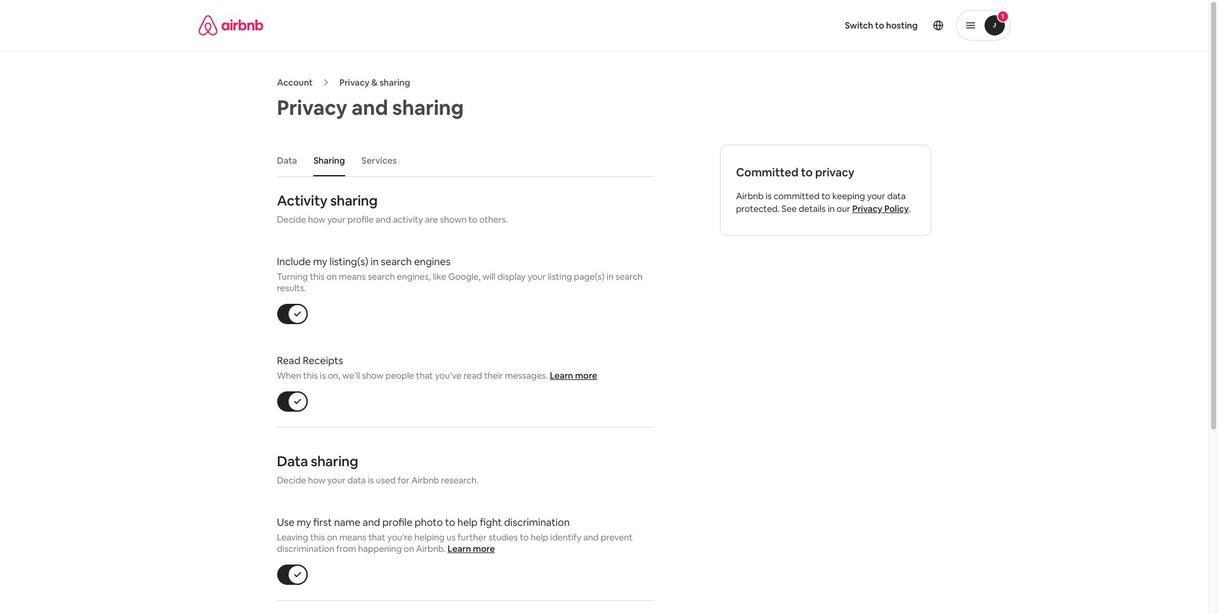 Task type: describe. For each thing, give the bounding box(es) containing it.
data inside data sharing decide how your data is used for airbnb research.
[[348, 475, 366, 486]]

to up us
[[445, 516, 455, 529]]

you're
[[387, 532, 413, 543]]

shown
[[440, 214, 467, 225]]

1 vertical spatial more
[[473, 543, 495, 555]]

engines
[[414, 255, 451, 268]]

privacy policy .
[[853, 203, 911, 215]]

helping
[[414, 532, 445, 543]]

learn more link
[[550, 370, 597, 381]]

airbnb is committed to keeping your data protected. see details in our
[[736, 190, 906, 215]]

tab list containing data
[[271, 145, 655, 176]]

data inside airbnb is committed to keeping your data protected. see details in our
[[887, 190, 906, 202]]

studies
[[489, 532, 518, 543]]

your inside data sharing decide how your data is used for airbnb research.
[[327, 475, 346, 486]]

results.
[[277, 282, 306, 294]]

privacy for privacy & sharing
[[339, 77, 370, 88]]

research.
[[441, 475, 479, 486]]

include my listing(s) in search engines turning this on means search engines, like google, will display your listing page(s) in search results.
[[277, 255, 643, 294]]

engines,
[[397, 271, 431, 282]]

account
[[277, 77, 313, 88]]

committed to privacy
[[736, 165, 855, 180]]

details
[[799, 203, 826, 215]]

leaving
[[277, 532, 308, 543]]

committed
[[774, 190, 820, 202]]

my for use
[[297, 516, 311, 529]]

privacy
[[815, 165, 855, 180]]

data button
[[271, 149, 303, 173]]

sharing button
[[307, 149, 351, 173]]

prevent
[[601, 532, 633, 543]]

1
[[1002, 12, 1004, 20]]

to inside the activity sharing decide how your profile and activity are shown to others.
[[469, 214, 477, 225]]

airbnb inside airbnb is committed to keeping your data protected. see details in our
[[736, 190, 764, 202]]

data sharing decide how your data is used for airbnb research.
[[277, 452, 479, 486]]

help inside leaving this on means that you're helping us further studies to help identify and prevent discrimination from happening on airbnb.
[[531, 532, 548, 543]]

fight
[[480, 516, 502, 529]]

our
[[837, 203, 851, 215]]

1 vertical spatial in
[[371, 255, 379, 268]]

search left engines,
[[368, 271, 395, 282]]

search up engines,
[[381, 255, 412, 268]]

switch to hosting
[[845, 20, 918, 31]]

read
[[464, 370, 482, 381]]

this inside leaving this on means that you're helping us further studies to help identify and prevent discrimination from happening on airbnb.
[[310, 532, 325, 543]]

on left airbnb.
[[404, 543, 414, 555]]

further
[[458, 532, 487, 543]]

1 horizontal spatial in
[[607, 271, 614, 282]]

sharing inside data sharing decide how your data is used for airbnb research.
[[311, 452, 358, 470]]

2 vertical spatial privacy
[[853, 203, 883, 215]]

use my first name and profile photo to help fight discrimination
[[277, 516, 570, 529]]

more inside read receipts when this is on, we'll show people that you've read their messages. learn more
[[575, 370, 597, 381]]

how for activity
[[308, 214, 325, 225]]

1 horizontal spatial discrimination
[[504, 516, 570, 529]]

from
[[336, 543, 356, 555]]

data for data
[[277, 155, 297, 166]]

decide for data sharing
[[277, 475, 306, 486]]

to up committed
[[801, 165, 813, 180]]

1 button
[[956, 10, 1011, 41]]

you've
[[435, 370, 462, 381]]

sharing inside the activity sharing decide how your profile and activity are shown to others.
[[330, 192, 378, 209]]

privacy for privacy and sharing
[[277, 95, 347, 121]]

google,
[[448, 271, 481, 282]]

keeping
[[833, 190, 865, 202]]

profile for sharing
[[348, 214, 374, 225]]

name
[[334, 516, 360, 529]]

airbnb.
[[416, 543, 446, 555]]

.
[[909, 203, 911, 215]]

sharing down privacy & sharing
[[392, 95, 464, 121]]

profile for my
[[383, 516, 413, 529]]

privacy & sharing
[[339, 77, 410, 88]]

on down first
[[327, 532, 337, 543]]

your inside include my listing(s) in search engines turning this on means search engines, like google, will display your listing page(s) in search results.
[[528, 271, 546, 282]]

activity
[[277, 192, 327, 209]]

means inside include my listing(s) in search engines turning this on means search engines, like google, will display your listing page(s) in search results.
[[339, 271, 366, 282]]

and inside the activity sharing decide how your profile and activity are shown to others.
[[376, 214, 391, 225]]

identify
[[550, 532, 582, 543]]

read
[[277, 354, 301, 367]]



Task type: vqa. For each thing, say whether or not it's contained in the screenshot.
the happening
yes



Task type: locate. For each thing, give the bounding box(es) containing it.
this inside read receipts when this is on, we'll show people that you've read their messages. learn more
[[303, 370, 318, 381]]

&
[[371, 77, 378, 88]]

1 horizontal spatial that
[[416, 370, 433, 381]]

how inside the activity sharing decide how your profile and activity are shown to others.
[[308, 214, 325, 225]]

1 horizontal spatial is
[[368, 475, 374, 486]]

means inside leaving this on means that you're helping us further studies to help identify and prevent discrimination from happening on airbnb.
[[339, 532, 367, 543]]

page(s)
[[574, 271, 605, 282]]

data inside button
[[277, 155, 297, 166]]

policy
[[885, 203, 909, 215]]

your down activity
[[327, 214, 346, 225]]

1 vertical spatial privacy
[[277, 95, 347, 121]]

your
[[867, 190, 886, 202], [327, 214, 346, 225], [528, 271, 546, 282], [327, 475, 346, 486]]

privacy left the & at the left
[[339, 77, 370, 88]]

0 horizontal spatial is
[[320, 370, 326, 381]]

more
[[575, 370, 597, 381], [473, 543, 495, 555]]

0 horizontal spatial in
[[371, 255, 379, 268]]

is left used
[[368, 475, 374, 486]]

switch
[[845, 20, 873, 31]]

0 horizontal spatial that
[[368, 532, 385, 543]]

your up privacy policy link
[[867, 190, 886, 202]]

1 vertical spatial means
[[339, 532, 367, 543]]

and down the & at the left
[[352, 95, 388, 121]]

means down the listing(s)
[[339, 271, 366, 282]]

services button
[[355, 149, 403, 173]]

on inside include my listing(s) in search engines turning this on means search engines, like google, will display your listing page(s) in search results.
[[327, 271, 337, 282]]

read receipts when this is on, we'll show people that you've read their messages. learn more
[[277, 354, 597, 381]]

0 vertical spatial in
[[828, 203, 835, 215]]

sharing up first
[[311, 452, 358, 470]]

2 horizontal spatial is
[[766, 190, 772, 202]]

discrimination down first
[[277, 543, 334, 555]]

my
[[313, 255, 327, 268], [297, 516, 311, 529]]

see
[[782, 203, 797, 215]]

privacy down keeping
[[853, 203, 883, 215]]

learn more
[[448, 543, 495, 555]]

and right name
[[363, 516, 380, 529]]

2 vertical spatial this
[[310, 532, 325, 543]]

1 vertical spatial discrimination
[[277, 543, 334, 555]]

is inside airbnb is committed to keeping your data protected. see details in our
[[766, 190, 772, 202]]

happening
[[358, 543, 402, 555]]

0 vertical spatial more
[[575, 370, 597, 381]]

to inside switch to hosting link
[[875, 20, 884, 31]]

to inside airbnb is committed to keeping your data protected. see details in our
[[822, 190, 831, 202]]

how down activity
[[308, 214, 325, 225]]

0 vertical spatial this
[[310, 271, 325, 282]]

0 vertical spatial data
[[277, 155, 297, 166]]

for
[[398, 475, 410, 486]]

receipts
[[303, 354, 343, 367]]

decide inside data sharing decide how your data is used for airbnb research.
[[277, 475, 306, 486]]

use
[[277, 516, 295, 529]]

1 vertical spatial data
[[277, 452, 308, 470]]

0 horizontal spatial learn
[[448, 543, 471, 555]]

means down name
[[339, 532, 367, 543]]

2 how from the top
[[308, 475, 325, 486]]

this down receipts
[[303, 370, 318, 381]]

privacy policy link
[[853, 203, 909, 215]]

1 vertical spatial learn
[[448, 543, 471, 555]]

data left 'sharing' button
[[277, 155, 297, 166]]

my for include
[[313, 255, 327, 268]]

profile
[[348, 214, 374, 225], [383, 516, 413, 529]]

your up name
[[327, 475, 346, 486]]

are
[[425, 214, 438, 225]]

that left you've
[[416, 370, 433, 381]]

0 vertical spatial help
[[458, 516, 478, 529]]

services
[[362, 155, 397, 166]]

in right page(s)
[[607, 271, 614, 282]]

my inside include my listing(s) in search engines turning this on means search engines, like google, will display your listing page(s) in search results.
[[313, 255, 327, 268]]

is
[[766, 190, 772, 202], [320, 370, 326, 381], [368, 475, 374, 486]]

to right switch
[[875, 20, 884, 31]]

is up protected.
[[766, 190, 772, 202]]

messages.
[[505, 370, 548, 381]]

listing
[[548, 271, 572, 282]]

to right studies
[[520, 532, 529, 543]]

help left identify
[[531, 532, 548, 543]]

include
[[277, 255, 311, 268]]

is inside data sharing decide how your data is used for airbnb research.
[[368, 475, 374, 486]]

activity
[[393, 214, 423, 225]]

search
[[381, 255, 412, 268], [368, 271, 395, 282], [616, 271, 643, 282]]

0 horizontal spatial profile
[[348, 214, 374, 225]]

1 horizontal spatial more
[[575, 370, 597, 381]]

their
[[484, 370, 503, 381]]

this inside include my listing(s) in search engines turning this on means search engines, like google, will display your listing page(s) in search results.
[[310, 271, 325, 282]]

0 vertical spatial data
[[887, 190, 906, 202]]

1 horizontal spatial airbnb
[[736, 190, 764, 202]]

data up "use" at left bottom
[[277, 452, 308, 470]]

to right shown
[[469, 214, 477, 225]]

sharing
[[380, 77, 410, 88], [392, 95, 464, 121], [330, 192, 378, 209], [311, 452, 358, 470]]

display
[[497, 271, 526, 282]]

on,
[[328, 370, 340, 381]]

0 vertical spatial airbnb
[[736, 190, 764, 202]]

to inside leaving this on means that you're helping us further studies to help identify and prevent discrimination from happening on airbnb.
[[520, 532, 529, 543]]

show
[[362, 370, 384, 381]]

learn more button
[[448, 543, 495, 555]]

airbnb up protected.
[[736, 190, 764, 202]]

1 data from the top
[[277, 155, 297, 166]]

airbnb inside data sharing decide how your data is used for airbnb research.
[[412, 475, 439, 486]]

committed
[[736, 165, 799, 180]]

1 vertical spatial that
[[368, 532, 385, 543]]

to up details
[[822, 190, 831, 202]]

data inside data sharing decide how your data is used for airbnb research.
[[277, 452, 308, 470]]

decide for activity sharing
[[277, 214, 306, 225]]

your inside airbnb is committed to keeping your data protected. see details in our
[[867, 190, 886, 202]]

1 horizontal spatial learn
[[550, 370, 573, 381]]

0 horizontal spatial discrimination
[[277, 543, 334, 555]]

is left on,
[[320, 370, 326, 381]]

0 vertical spatial discrimination
[[504, 516, 570, 529]]

1 vertical spatial data
[[348, 475, 366, 486]]

your inside the activity sharing decide how your profile and activity are shown to others.
[[327, 214, 346, 225]]

data
[[887, 190, 906, 202], [348, 475, 366, 486]]

0 vertical spatial my
[[313, 255, 327, 268]]

0 horizontal spatial data
[[348, 475, 366, 486]]

leaving this on means that you're helping us further studies to help identify and prevent discrimination from happening on airbnb.
[[277, 532, 633, 555]]

airbnb right for
[[412, 475, 439, 486]]

discrimination
[[504, 516, 570, 529], [277, 543, 334, 555]]

more right messages.
[[575, 370, 597, 381]]

decide down activity
[[277, 214, 306, 225]]

profile up the you're
[[383, 516, 413, 529]]

data
[[277, 155, 297, 166], [277, 452, 308, 470]]

this right turning
[[310, 271, 325, 282]]

used
[[376, 475, 396, 486]]

0 vertical spatial is
[[766, 190, 772, 202]]

1 vertical spatial my
[[297, 516, 311, 529]]

more down 'fight'
[[473, 543, 495, 555]]

this
[[310, 271, 325, 282], [303, 370, 318, 381], [310, 532, 325, 543]]

first
[[313, 516, 332, 529]]

sharing
[[314, 155, 345, 166]]

decide inside the activity sharing decide how your profile and activity are shown to others.
[[277, 214, 306, 225]]

0 vertical spatial decide
[[277, 214, 306, 225]]

data left used
[[348, 475, 366, 486]]

how for data
[[308, 475, 325, 486]]

how inside data sharing decide how your data is used for airbnb research.
[[308, 475, 325, 486]]

1 horizontal spatial help
[[531, 532, 548, 543]]

profile inside the activity sharing decide how your profile and activity are shown to others.
[[348, 214, 374, 225]]

in inside airbnb is committed to keeping your data protected. see details in our
[[828, 203, 835, 215]]

0 horizontal spatial more
[[473, 543, 495, 555]]

discrimination inside leaving this on means that you're helping us further studies to help identify and prevent discrimination from happening on airbnb.
[[277, 543, 334, 555]]

is inside read receipts when this is on, we'll show people that you've read their messages. learn more
[[320, 370, 326, 381]]

0 vertical spatial how
[[308, 214, 325, 225]]

protected.
[[736, 203, 780, 215]]

profile up the listing(s)
[[348, 214, 374, 225]]

0 vertical spatial that
[[416, 370, 433, 381]]

that inside read receipts when this is on, we'll show people that you've read their messages. learn more
[[416, 370, 433, 381]]

sharing right the & at the left
[[380, 77, 410, 88]]

on
[[327, 271, 337, 282], [327, 532, 337, 543], [404, 543, 414, 555]]

2 decide from the top
[[277, 475, 306, 486]]

like
[[433, 271, 446, 282]]

photo
[[415, 516, 443, 529]]

and right identify
[[584, 532, 599, 543]]

airbnb
[[736, 190, 764, 202], [412, 475, 439, 486]]

learn inside read receipts when this is on, we'll show people that you've read their messages. learn more
[[550, 370, 573, 381]]

1 vertical spatial profile
[[383, 516, 413, 529]]

in left our
[[828, 203, 835, 215]]

0 vertical spatial privacy
[[339, 77, 370, 88]]

will
[[483, 271, 496, 282]]

and
[[352, 95, 388, 121], [376, 214, 391, 225], [363, 516, 380, 529], [584, 532, 599, 543]]

decide up "use" at left bottom
[[277, 475, 306, 486]]

data up policy
[[887, 190, 906, 202]]

2 means from the top
[[339, 532, 367, 543]]

data for data sharing decide how your data is used for airbnb research.
[[277, 452, 308, 470]]

turning
[[277, 271, 308, 282]]

privacy and sharing
[[277, 95, 464, 121]]

1 horizontal spatial profile
[[383, 516, 413, 529]]

others.
[[479, 214, 508, 225]]

hosting
[[886, 20, 918, 31]]

0 horizontal spatial airbnb
[[412, 475, 439, 486]]

us
[[447, 532, 456, 543]]

1 vertical spatial airbnb
[[412, 475, 439, 486]]

2 data from the top
[[277, 452, 308, 470]]

decide
[[277, 214, 306, 225], [277, 475, 306, 486]]

0 vertical spatial learn
[[550, 370, 573, 381]]

this down first
[[310, 532, 325, 543]]

switch to hosting link
[[837, 12, 926, 39]]

0 horizontal spatial my
[[297, 516, 311, 529]]

that left the you're
[[368, 532, 385, 543]]

profile element
[[620, 0, 1011, 51]]

privacy down account link
[[277, 95, 347, 121]]

2 vertical spatial is
[[368, 475, 374, 486]]

privacy
[[339, 77, 370, 88], [277, 95, 347, 121], [853, 203, 883, 215]]

discrimination up identify
[[504, 516, 570, 529]]

sharing down 'sharing' button
[[330, 192, 378, 209]]

1 vertical spatial help
[[531, 532, 548, 543]]

how up first
[[308, 475, 325, 486]]

0 horizontal spatial help
[[458, 516, 478, 529]]

1 decide from the top
[[277, 214, 306, 225]]

to
[[875, 20, 884, 31], [801, 165, 813, 180], [822, 190, 831, 202], [469, 214, 477, 225], [445, 516, 455, 529], [520, 532, 529, 543]]

means
[[339, 271, 366, 282], [339, 532, 367, 543]]

search right page(s)
[[616, 271, 643, 282]]

in right the listing(s)
[[371, 255, 379, 268]]

1 vertical spatial how
[[308, 475, 325, 486]]

my right include
[[313, 255, 327, 268]]

that inside leaving this on means that you're helping us further studies to help identify and prevent discrimination from happening on airbnb.
[[368, 532, 385, 543]]

how
[[308, 214, 325, 225], [308, 475, 325, 486]]

and inside leaving this on means that you're helping us further studies to help identify and prevent discrimination from happening on airbnb.
[[584, 532, 599, 543]]

2 vertical spatial in
[[607, 271, 614, 282]]

tab list
[[271, 145, 655, 176]]

0 vertical spatial means
[[339, 271, 366, 282]]

listing(s)
[[330, 255, 368, 268]]

1 vertical spatial decide
[[277, 475, 306, 486]]

that
[[416, 370, 433, 381], [368, 532, 385, 543]]

account link
[[277, 77, 313, 88]]

when
[[277, 370, 301, 381]]

my right "use" at left bottom
[[297, 516, 311, 529]]

1 means from the top
[[339, 271, 366, 282]]

activity sharing decide how your profile and activity are shown to others.
[[277, 192, 508, 225]]

1 vertical spatial this
[[303, 370, 318, 381]]

we'll
[[342, 370, 360, 381]]

people
[[386, 370, 414, 381]]

0 vertical spatial profile
[[348, 214, 374, 225]]

1 vertical spatial is
[[320, 370, 326, 381]]

1 horizontal spatial data
[[887, 190, 906, 202]]

and left activity
[[376, 214, 391, 225]]

1 horizontal spatial my
[[313, 255, 327, 268]]

help up further
[[458, 516, 478, 529]]

your left listing
[[528, 271, 546, 282]]

1 how from the top
[[308, 214, 325, 225]]

learn
[[550, 370, 573, 381], [448, 543, 471, 555]]

on down the listing(s)
[[327, 271, 337, 282]]

2 horizontal spatial in
[[828, 203, 835, 215]]



